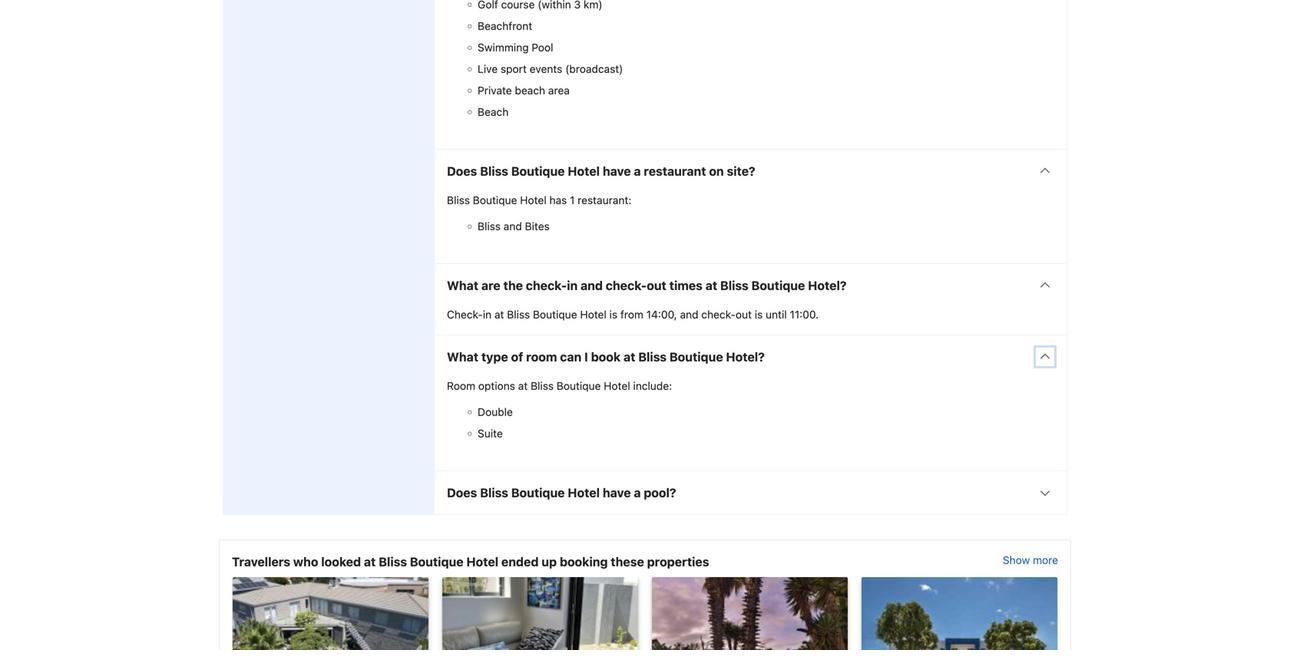 Task type: locate. For each thing, give the bounding box(es) containing it.
2 a from the top
[[634, 486, 641, 500]]

bliss inside what are the check-in and check-out times at bliss boutique hotel? dropdown button
[[721, 278, 749, 293]]

what type of room can i book at bliss boutique hotel?
[[447, 350, 765, 365]]

a inside dropdown button
[[634, 164, 641, 179]]

in down are on the left top of page
[[483, 308, 492, 321]]

0 vertical spatial out
[[647, 278, 667, 293]]

is left until
[[755, 308, 763, 321]]

1 horizontal spatial in
[[567, 278, 578, 293]]

0 vertical spatial have
[[603, 164, 631, 179]]

what for what are the check-in and check-out times at bliss boutique hotel?
[[447, 278, 479, 293]]

2 have from the top
[[603, 486, 631, 500]]

is
[[610, 308, 618, 321], [755, 308, 763, 321]]

include:
[[633, 380, 672, 393]]

have up restaurant:
[[603, 164, 631, 179]]

1 vertical spatial and
[[581, 278, 603, 293]]

1 vertical spatial out
[[736, 308, 752, 321]]

1 horizontal spatial check-
[[606, 278, 647, 293]]

0 vertical spatial hotel?
[[808, 278, 847, 293]]

does
[[447, 164, 477, 179], [447, 486, 477, 500]]

1 horizontal spatial hotel?
[[808, 278, 847, 293]]

looked
[[321, 555, 361, 570]]

a
[[634, 164, 641, 179], [634, 486, 641, 500]]

1 what from the top
[[447, 278, 479, 293]]

have for pool?
[[603, 486, 631, 500]]

1 is from the left
[[610, 308, 618, 321]]

0 vertical spatial a
[[634, 164, 641, 179]]

1 vertical spatial have
[[603, 486, 631, 500]]

and right 14:00,
[[680, 308, 699, 321]]

does inside dropdown button
[[447, 164, 477, 179]]

bliss
[[480, 164, 509, 179], [447, 194, 470, 207], [478, 220, 501, 233], [721, 278, 749, 293], [507, 308, 530, 321], [639, 350, 667, 365], [531, 380, 554, 393], [480, 486, 509, 500], [379, 555, 407, 570]]

double
[[478, 406, 513, 419]]

what left are on the left top of page
[[447, 278, 479, 293]]

2 what from the top
[[447, 350, 479, 365]]

0 horizontal spatial in
[[483, 308, 492, 321]]

at right times
[[706, 278, 718, 293]]

what type of room can i book at bliss boutique hotel? button
[[435, 336, 1067, 379]]

1 horizontal spatial out
[[736, 308, 752, 321]]

hotel down what type of room can i book at bliss boutique hotel?
[[604, 380, 631, 393]]

are
[[482, 278, 501, 293]]

1 horizontal spatial is
[[755, 308, 763, 321]]

what for what type of room can i book at bliss boutique hotel?
[[447, 350, 479, 365]]

out down what are the check-in and check-out times at bliss boutique hotel? dropdown button
[[736, 308, 752, 321]]

0 vertical spatial in
[[567, 278, 578, 293]]

room options at bliss boutique hotel include:
[[447, 380, 672, 393]]

1 vertical spatial in
[[483, 308, 492, 321]]

beachfront
[[478, 20, 533, 32]]

1 vertical spatial what
[[447, 350, 479, 365]]

type
[[482, 350, 508, 365]]

2 does from the top
[[447, 486, 477, 500]]

hotel inside dropdown button
[[568, 486, 600, 500]]

hotel inside dropdown button
[[568, 164, 600, 179]]

travellers who looked at bliss boutique hotel ended up booking these properties
[[232, 555, 710, 570]]

suite
[[478, 428, 503, 440]]

and up the check-in at bliss boutique hotel is from 14:00, and check-out is until 11:00.
[[581, 278, 603, 293]]

have inside does bliss boutique hotel have a pool? dropdown button
[[603, 486, 631, 500]]

what inside what are the check-in and check-out times at bliss boutique hotel? dropdown button
[[447, 278, 479, 293]]

0 vertical spatial and
[[504, 220, 522, 233]]

swimming
[[478, 41, 529, 54]]

at inside what type of room can i book at bliss boutique hotel? dropdown button
[[624, 350, 636, 365]]

booking
[[560, 555, 608, 570]]

at right options
[[518, 380, 528, 393]]

accordion control element
[[434, 0, 1068, 515]]

private beach area
[[478, 84, 570, 97]]

hotel
[[568, 164, 600, 179], [520, 194, 547, 207], [580, 308, 607, 321], [604, 380, 631, 393], [568, 486, 600, 500], [467, 555, 499, 570]]

site?
[[727, 164, 756, 179]]

does bliss boutique hotel have a pool? button
[[435, 472, 1067, 515]]

at down are on the left top of page
[[495, 308, 504, 321]]

bliss boutique hotel has 1 restaurant:
[[447, 194, 632, 207]]

bliss and bites
[[478, 220, 550, 233]]

what are the check-in and check-out times at bliss boutique hotel?
[[447, 278, 847, 293]]

is left from
[[610, 308, 618, 321]]

0 vertical spatial what
[[447, 278, 479, 293]]

1 vertical spatial does
[[447, 486, 477, 500]]

room
[[447, 380, 476, 393]]

in
[[567, 278, 578, 293], [483, 308, 492, 321]]

a inside dropdown button
[[634, 486, 641, 500]]

does for does bliss boutique hotel have a pool?
[[447, 486, 477, 500]]

and
[[504, 220, 522, 233], [581, 278, 603, 293], [680, 308, 699, 321]]

sport
[[501, 63, 527, 75]]

1 have from the top
[[603, 164, 631, 179]]

travellers
[[232, 555, 290, 570]]

out inside dropdown button
[[647, 278, 667, 293]]

out
[[647, 278, 667, 293], [736, 308, 752, 321]]

on
[[709, 164, 724, 179]]

a left pool?
[[634, 486, 641, 500]]

bites
[[525, 220, 550, 233]]

have inside does bliss boutique hotel have a restaurant on site? dropdown button
[[603, 164, 631, 179]]

2 horizontal spatial and
[[680, 308, 699, 321]]

at right "book"
[[624, 350, 636, 365]]

show more
[[1003, 554, 1059, 567]]

beach
[[515, 84, 546, 97]]

in right the
[[567, 278, 578, 293]]

hotel?
[[808, 278, 847, 293], [726, 350, 765, 365]]

check- right the
[[526, 278, 567, 293]]

1 vertical spatial a
[[634, 486, 641, 500]]

check-
[[526, 278, 567, 293], [606, 278, 647, 293], [702, 308, 736, 321]]

0 horizontal spatial out
[[647, 278, 667, 293]]

have left pool?
[[603, 486, 631, 500]]

hotel up booking
[[568, 486, 600, 500]]

check- up from
[[606, 278, 647, 293]]

hotel? down what are the check-in and check-out times at bliss boutique hotel? dropdown button
[[726, 350, 765, 365]]

hotel? up 11:00.
[[808, 278, 847, 293]]

1 does from the top
[[447, 164, 477, 179]]

0 vertical spatial does
[[447, 164, 477, 179]]

11:00.
[[790, 308, 819, 321]]

hotel up 1
[[568, 164, 600, 179]]

bliss inside what type of room can i book at bliss boutique hotel? dropdown button
[[639, 350, 667, 365]]

what up room
[[447, 350, 479, 365]]

in inside what are the check-in and check-out times at bliss boutique hotel? dropdown button
[[567, 278, 578, 293]]

0 horizontal spatial is
[[610, 308, 618, 321]]

a left restaurant
[[634, 164, 641, 179]]

1 horizontal spatial and
[[581, 278, 603, 293]]

what
[[447, 278, 479, 293], [447, 350, 479, 365]]

check- down what are the check-in and check-out times at bliss boutique hotel? dropdown button
[[702, 308, 736, 321]]

have
[[603, 164, 631, 179], [603, 486, 631, 500]]

boutique
[[512, 164, 565, 179], [473, 194, 517, 207], [752, 278, 805, 293], [533, 308, 577, 321], [670, 350, 723, 365], [557, 380, 601, 393], [512, 486, 565, 500], [410, 555, 464, 570]]

at
[[706, 278, 718, 293], [495, 308, 504, 321], [624, 350, 636, 365], [518, 380, 528, 393], [364, 555, 376, 570]]

room
[[526, 350, 557, 365]]

does inside dropdown button
[[447, 486, 477, 500]]

0 horizontal spatial hotel?
[[726, 350, 765, 365]]

the
[[504, 278, 523, 293]]

does bliss boutique hotel have a restaurant on site?
[[447, 164, 756, 179]]

at inside what are the check-in and check-out times at bliss boutique hotel? dropdown button
[[706, 278, 718, 293]]

what are the check-in and check-out times at bliss boutique hotel? button
[[435, 264, 1067, 307]]

bliss inside does bliss boutique hotel have a pool? dropdown button
[[480, 486, 509, 500]]

out left times
[[647, 278, 667, 293]]

show more link
[[1003, 553, 1059, 572]]

1 a from the top
[[634, 164, 641, 179]]

what inside what type of room can i book at bliss boutique hotel? dropdown button
[[447, 350, 479, 365]]

0 horizontal spatial and
[[504, 220, 522, 233]]

and left bites
[[504, 220, 522, 233]]



Task type: describe. For each thing, give the bounding box(es) containing it.
properties
[[647, 555, 710, 570]]

a for pool?
[[634, 486, 641, 500]]

restaurant:
[[578, 194, 632, 207]]

beach
[[478, 106, 509, 118]]

bliss inside does bliss boutique hotel have a restaurant on site? dropdown button
[[480, 164, 509, 179]]

does bliss boutique hotel have a pool?
[[447, 486, 677, 500]]

ended
[[502, 555, 539, 570]]

14:00,
[[647, 308, 677, 321]]

has
[[550, 194, 567, 207]]

does for does bliss boutique hotel have a restaurant on site?
[[447, 164, 477, 179]]

and inside dropdown button
[[581, 278, 603, 293]]

until
[[766, 308, 787, 321]]

these
[[611, 555, 644, 570]]

have for restaurant
[[603, 164, 631, 179]]

live
[[478, 63, 498, 75]]

events
[[530, 63, 563, 75]]

0 horizontal spatial check-
[[526, 278, 567, 293]]

2 is from the left
[[755, 308, 763, 321]]

up
[[542, 555, 557, 570]]

more
[[1033, 554, 1059, 567]]

does bliss boutique hotel have a restaurant on site? button
[[435, 150, 1067, 193]]

swimming pool
[[478, 41, 554, 54]]

live sport events (broadcast)
[[478, 63, 623, 75]]

restaurant
[[644, 164, 707, 179]]

a for restaurant
[[634, 164, 641, 179]]

i
[[585, 350, 588, 365]]

(broadcast)
[[566, 63, 623, 75]]

2 horizontal spatial check-
[[702, 308, 736, 321]]

area
[[548, 84, 570, 97]]

from
[[621, 308, 644, 321]]

can
[[560, 350, 582, 365]]

times
[[670, 278, 703, 293]]

pool?
[[644, 486, 677, 500]]

private
[[478, 84, 512, 97]]

2 vertical spatial and
[[680, 308, 699, 321]]

who
[[293, 555, 318, 570]]

boutique inside dropdown button
[[512, 486, 565, 500]]

check-
[[447, 308, 483, 321]]

at right looked
[[364, 555, 376, 570]]

hotel left has
[[520, 194, 547, 207]]

1
[[570, 194, 575, 207]]

check-in at bliss boutique hotel is from 14:00, and check-out is until 11:00.
[[447, 308, 819, 321]]

book
[[591, 350, 621, 365]]

show
[[1003, 554, 1030, 567]]

hotel left ended
[[467, 555, 499, 570]]

1 vertical spatial hotel?
[[726, 350, 765, 365]]

options
[[479, 380, 515, 393]]

of
[[511, 350, 524, 365]]

pool
[[532, 41, 554, 54]]

hotel left from
[[580, 308, 607, 321]]



Task type: vqa. For each thing, say whether or not it's contained in the screenshot.
THE 'DOUBLE'
yes



